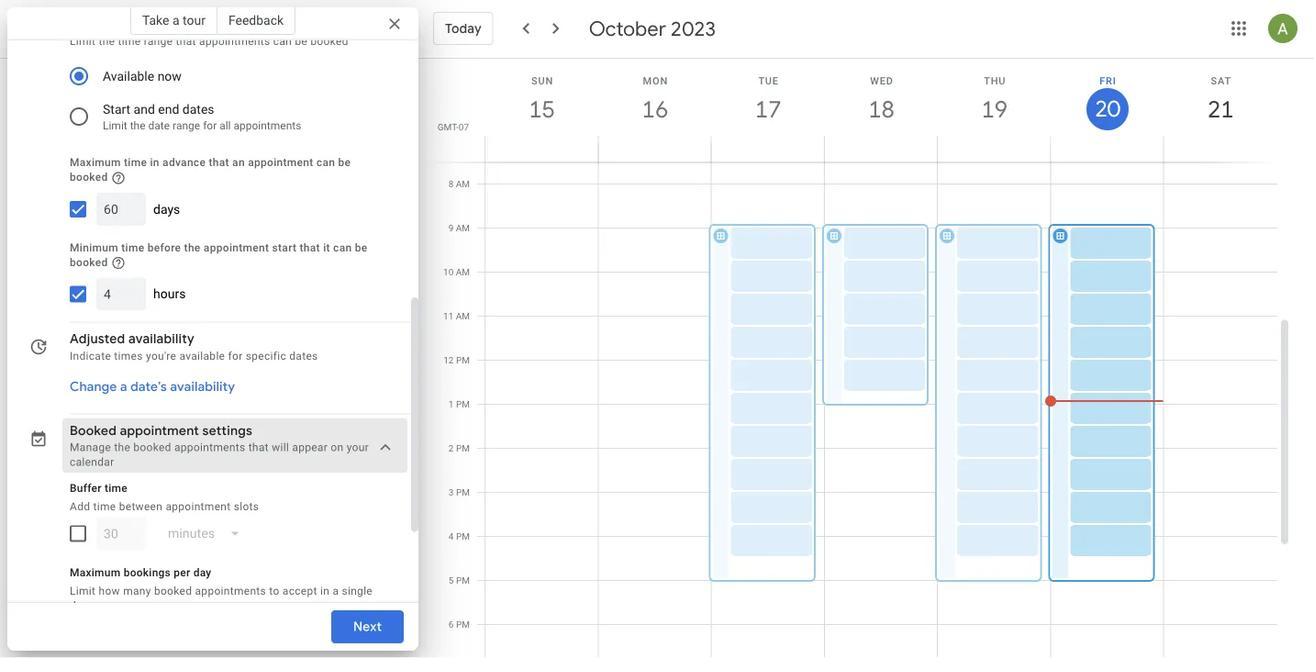 Task type: describe. For each thing, give the bounding box(es) containing it.
5 pm
[[449, 575, 470, 586]]

tour
[[183, 12, 206, 28]]

thu
[[984, 75, 1006, 86]]

change a date's availability button
[[62, 371, 242, 404]]

07
[[459, 121, 469, 132]]

you're
[[146, 350, 176, 363]]

availability inside button
[[170, 379, 235, 396]]

9
[[449, 223, 454, 234]]

a inside maximum bookings per day limit how many booked appointments to accept in a single day
[[333, 585, 339, 598]]

fri 20
[[1094, 75, 1119, 123]]

maximum for maximum time in advance that an appointment can be booked
[[70, 157, 121, 169]]

15 column header
[[485, 59, 599, 162]]

pm for 12 pm
[[456, 355, 470, 366]]

3
[[449, 487, 454, 498]]

appointments inside the start and end dates limit the date range for all appointments
[[234, 120, 301, 133]]

next button
[[331, 605, 404, 649]]

19 column header
[[937, 59, 1051, 162]]

per
[[174, 566, 190, 579]]

maximum bookings per day limit how many booked appointments to accept in a single day
[[70, 566, 373, 612]]

your
[[347, 442, 369, 455]]

adjusted
[[70, 332, 125, 348]]

11
[[443, 311, 454, 322]]

how
[[99, 585, 120, 598]]

indicate
[[70, 350, 111, 363]]

thursday, october 19 element
[[974, 88, 1016, 130]]

12 pm
[[444, 355, 470, 366]]

and
[[134, 102, 155, 117]]

1 vertical spatial day
[[70, 600, 88, 612]]

15
[[528, 94, 554, 124]]

booked
[[70, 423, 117, 440]]

that inside minimum time before the appointment start that it can be booked
[[300, 242, 320, 255]]

pm for 2 pm
[[456, 443, 470, 454]]

single
[[342, 585, 373, 598]]

wed 18
[[867, 75, 894, 124]]

am for 11 am
[[456, 311, 470, 322]]

start
[[103, 102, 130, 117]]

2
[[449, 443, 454, 454]]

appointment inside booked appointment settings manage the booked appointments that will appear on your calendar
[[120, 423, 199, 440]]

the inside the start and end dates limit the date range for all appointments
[[130, 120, 146, 133]]

can inside minimum time before the appointment start that it can be booked
[[333, 242, 352, 255]]

feedback button
[[217, 6, 296, 35]]

time for maximum
[[124, 157, 147, 169]]

calendar
[[70, 456, 114, 469]]

limit for maximum
[[70, 585, 96, 598]]

many
[[123, 585, 151, 598]]

limit the time range that appointments can be booked
[[70, 35, 348, 48]]

start and end dates limit the date range for all appointments
[[103, 102, 301, 133]]

6 pm
[[449, 619, 470, 630]]

limit inside "dropdown button"
[[70, 35, 96, 48]]

for inside adjusted availability indicate times you're available for specific dates
[[228, 350, 243, 363]]

appointments inside booked appointment settings manage the booked appointments that will appear on your calendar
[[174, 442, 245, 455]]

mon 16
[[641, 75, 668, 124]]

settings
[[202, 423, 253, 440]]

hours
[[153, 287, 186, 302]]

available
[[179, 350, 225, 363]]

gmt-
[[438, 121, 459, 132]]

4 pm
[[449, 531, 470, 542]]

friday, october 20, today element
[[1087, 88, 1129, 130]]

sun 15
[[528, 75, 554, 124]]

19
[[981, 94, 1007, 124]]

11 am
[[443, 311, 470, 322]]

be inside minimum time before the appointment start that it can be booked
[[355, 242, 368, 255]]

sunday, october 15 element
[[521, 88, 563, 130]]

pm for 4 pm
[[456, 531, 470, 542]]

Buffer time number field
[[104, 518, 139, 551]]

pm for 1 pm
[[456, 399, 470, 410]]

be inside "dropdown button"
[[295, 35, 308, 48]]

2 pm
[[449, 443, 470, 454]]

minimum
[[70, 242, 118, 255]]

minimum time before the appointment start that it can be booked
[[70, 242, 368, 269]]

limit for start
[[103, 120, 127, 133]]

sat
[[1211, 75, 1232, 86]]

the inside "dropdown button"
[[99, 35, 115, 48]]

am for 8 am
[[456, 179, 470, 190]]

tue
[[759, 75, 779, 86]]

booked inside limit the time range that appointments can be booked "dropdown button"
[[311, 35, 348, 48]]

Minimum amount of hours before the start of the appointment that it can be booked number field
[[104, 278, 139, 311]]

sat 21
[[1207, 75, 1233, 124]]

1
[[449, 399, 454, 410]]

an
[[232, 157, 245, 169]]

october 2023
[[589, 16, 716, 41]]

times
[[114, 350, 143, 363]]

sun
[[531, 75, 554, 86]]

tue 17
[[754, 75, 780, 124]]

before
[[147, 242, 181, 255]]

now
[[158, 69, 182, 84]]

take a tour
[[142, 12, 206, 28]]

wednesday, october 18 element
[[861, 88, 903, 130]]

4
[[449, 531, 454, 542]]

20
[[1094, 95, 1119, 123]]

21 column header
[[1164, 59, 1278, 162]]

end
[[158, 102, 179, 117]]

buffer
[[70, 482, 102, 495]]

add
[[70, 500, 90, 513]]

can inside maximum time in advance that an appointment can be booked
[[317, 157, 335, 169]]

gmt-07
[[438, 121, 469, 132]]

in inside maximum bookings per day limit how many booked appointments to accept in a single day
[[320, 585, 330, 598]]

be inside maximum time in advance that an appointment can be booked
[[338, 157, 351, 169]]



Task type: locate. For each thing, give the bounding box(es) containing it.
specific
[[246, 350, 286, 363]]

can up 'it'
[[317, 157, 335, 169]]

a left tour
[[172, 12, 179, 28]]

start
[[272, 242, 297, 255]]

pm right 12
[[456, 355, 470, 366]]

the right manage
[[114, 442, 130, 455]]

0 vertical spatial in
[[150, 157, 160, 169]]

1 vertical spatial maximum
[[70, 566, 121, 579]]

2023
[[671, 16, 716, 41]]

wed
[[870, 75, 894, 86]]

pm right the 3
[[456, 487, 470, 498]]

a for change
[[120, 379, 127, 396]]

6
[[449, 619, 454, 630]]

that inside "dropdown button"
[[176, 35, 196, 48]]

today
[[445, 20, 482, 37]]

the inside booked appointment settings manage the booked appointments that will appear on your calendar
[[114, 442, 130, 455]]

0 vertical spatial availability
[[128, 332, 195, 348]]

appointment inside buffer time add time between appointment slots
[[166, 500, 231, 513]]

1 pm
[[449, 399, 470, 410]]

time for buffer
[[105, 482, 128, 495]]

20 column header
[[1050, 59, 1165, 162]]

1 vertical spatial limit
[[103, 120, 127, 133]]

option group containing available now
[[62, 56, 378, 137]]

0 vertical spatial can
[[273, 35, 292, 48]]

that left 'it'
[[300, 242, 320, 255]]

a left date's
[[120, 379, 127, 396]]

advance
[[163, 157, 206, 169]]

booked inside minimum time before the appointment start that it can be booked
[[70, 256, 108, 269]]

booked inside maximum time in advance that an appointment can be booked
[[70, 171, 108, 184]]

appointment inside maximum time in advance that an appointment can be booked
[[248, 157, 314, 169]]

that down tour
[[176, 35, 196, 48]]

1 vertical spatial be
[[338, 157, 351, 169]]

adjusted availability indicate times you're available for specific dates
[[70, 332, 318, 363]]

for left specific
[[228, 350, 243, 363]]

accept
[[283, 585, 317, 598]]

a inside the change a date's availability button
[[120, 379, 127, 396]]

available
[[103, 69, 154, 84]]

appointment left slots
[[166, 500, 231, 513]]

2 horizontal spatial be
[[355, 242, 368, 255]]

2 maximum from the top
[[70, 566, 121, 579]]

18 column header
[[824, 59, 938, 162]]

dates right specific
[[289, 350, 318, 363]]

take
[[142, 12, 169, 28]]

to
[[269, 585, 280, 598]]

appear
[[292, 442, 328, 455]]

1 am from the top
[[456, 179, 470, 190]]

for inside the start and end dates limit the date range for all appointments
[[203, 120, 217, 133]]

1 horizontal spatial a
[[172, 12, 179, 28]]

pm for 3 pm
[[456, 487, 470, 498]]

can right 'it'
[[333, 242, 352, 255]]

maximum for maximum bookings per day limit how many booked appointments to accept in a single day
[[70, 566, 121, 579]]

1 horizontal spatial for
[[228, 350, 243, 363]]

range down end
[[173, 120, 200, 133]]

4 am from the top
[[456, 311, 470, 322]]

will
[[272, 442, 289, 455]]

time right buffer
[[105, 482, 128, 495]]

limit
[[70, 35, 96, 48], [103, 120, 127, 133], [70, 585, 96, 598]]

5 pm from the top
[[456, 531, 470, 542]]

1 vertical spatial for
[[228, 350, 243, 363]]

0 horizontal spatial be
[[295, 35, 308, 48]]

maximum inside maximum bookings per day limit how many booked appointments to accept in a single day
[[70, 566, 121, 579]]

18
[[867, 94, 894, 124]]

pm right 2
[[456, 443, 470, 454]]

6 pm from the top
[[456, 575, 470, 586]]

maximum
[[70, 157, 121, 169], [70, 566, 121, 579]]

change a date's availability
[[70, 379, 235, 396]]

am right the 9
[[456, 223, 470, 234]]

appointments down feedback
[[199, 35, 270, 48]]

range down take
[[144, 35, 173, 48]]

next
[[353, 619, 382, 635]]

17
[[754, 94, 780, 124]]

that inside booked appointment settings manage the booked appointments that will appear on your calendar
[[248, 442, 269, 455]]

availability
[[128, 332, 195, 348], [170, 379, 235, 396]]

that left an at the top of the page
[[209, 157, 229, 169]]

can
[[273, 35, 292, 48], [317, 157, 335, 169], [333, 242, 352, 255]]

1 horizontal spatial day
[[193, 566, 212, 579]]

in right the accept
[[320, 585, 330, 598]]

9 am
[[449, 223, 470, 234]]

a inside take a tour button
[[172, 12, 179, 28]]

time
[[118, 35, 141, 48], [124, 157, 147, 169], [121, 242, 144, 255], [105, 482, 128, 495], [93, 500, 116, 513]]

for
[[203, 120, 217, 133], [228, 350, 243, 363]]

appointment right an at the top of the page
[[248, 157, 314, 169]]

slots
[[234, 500, 259, 513]]

am
[[456, 179, 470, 190], [456, 223, 470, 234], [456, 267, 470, 278], [456, 311, 470, 322]]

10 am
[[443, 267, 470, 278]]

on
[[331, 442, 344, 455]]

booked inside maximum bookings per day limit how many booked appointments to accept in a single day
[[154, 585, 192, 598]]

am right 8
[[456, 179, 470, 190]]

pm right 4
[[456, 531, 470, 542]]

time right add
[[93, 500, 116, 513]]

manage
[[70, 442, 111, 455]]

the down and
[[130, 120, 146, 133]]

mon
[[643, 75, 668, 86]]

availability up the you're
[[128, 332, 195, 348]]

between
[[119, 500, 163, 513]]

time inside maximum time in advance that an appointment can be booked
[[124, 157, 147, 169]]

appointment down change a date's availability
[[120, 423, 199, 440]]

1 vertical spatial range
[[173, 120, 200, 133]]

range inside the start and end dates limit the date range for all appointments
[[173, 120, 200, 133]]

appointments down settings at the bottom left of the page
[[174, 442, 245, 455]]

0 vertical spatial day
[[193, 566, 212, 579]]

day
[[193, 566, 212, 579], [70, 600, 88, 612]]

1 horizontal spatial dates
[[289, 350, 318, 363]]

2 pm from the top
[[456, 399, 470, 410]]

0 vertical spatial for
[[203, 120, 217, 133]]

limit the time range that appointments can be booked button
[[62, 12, 408, 53]]

can inside limit the time range that appointments can be booked "dropdown button"
[[273, 35, 292, 48]]

appointments inside "dropdown button"
[[199, 35, 270, 48]]

availability down available
[[170, 379, 235, 396]]

0 vertical spatial limit
[[70, 35, 96, 48]]

am for 9 am
[[456, 223, 470, 234]]

0 horizontal spatial day
[[70, 600, 88, 612]]

0 horizontal spatial for
[[203, 120, 217, 133]]

time inside limit the time range that appointments can be booked "dropdown button"
[[118, 35, 141, 48]]

3 pm
[[449, 487, 470, 498]]

2 vertical spatial be
[[355, 242, 368, 255]]

grid
[[426, 59, 1292, 658]]

availability inside adjusted availability indicate times you're available for specific dates
[[128, 332, 195, 348]]

appointments right all
[[234, 120, 301, 133]]

can down feedback "button"
[[273, 35, 292, 48]]

21
[[1207, 94, 1233, 124]]

change
[[70, 379, 117, 396]]

12
[[444, 355, 454, 366]]

0 vertical spatial maximum
[[70, 157, 121, 169]]

8
[[449, 179, 454, 190]]

pm right 1
[[456, 399, 470, 410]]

in left advance
[[150, 157, 160, 169]]

1 vertical spatial in
[[320, 585, 330, 598]]

appointment left start
[[204, 242, 269, 255]]

october
[[589, 16, 666, 41]]

0 vertical spatial dates
[[182, 102, 214, 117]]

Maximum days in advance that an appointment can be booked number field
[[104, 193, 139, 226]]

take a tour button
[[130, 6, 217, 35]]

1 vertical spatial availability
[[170, 379, 235, 396]]

saturday, october 21 element
[[1200, 88, 1242, 130]]

am right the 11 at top
[[456, 311, 470, 322]]

tuesday, october 17 element
[[747, 88, 790, 130]]

a
[[172, 12, 179, 28], [120, 379, 127, 396], [333, 585, 339, 598]]

2 am from the top
[[456, 223, 470, 234]]

dates inside the start and end dates limit the date range for all appointments
[[182, 102, 214, 117]]

8 am
[[449, 179, 470, 190]]

0 vertical spatial be
[[295, 35, 308, 48]]

10
[[443, 267, 454, 278]]

appointment inside minimum time before the appointment start that it can be booked
[[204, 242, 269, 255]]

the inside minimum time before the appointment start that it can be booked
[[184, 242, 201, 255]]

monday, october 16 element
[[634, 88, 676, 130]]

17 column header
[[711, 59, 825, 162]]

that left will
[[248, 442, 269, 455]]

a left 'single'
[[333, 585, 339, 598]]

time for minimum
[[121, 242, 144, 255]]

appointment
[[248, 157, 314, 169], [204, 242, 269, 255], [120, 423, 199, 440], [166, 500, 231, 513]]

3 am from the top
[[456, 267, 470, 278]]

limit inside maximum bookings per day limit how many booked appointments to accept in a single day
[[70, 585, 96, 598]]

4 pm from the top
[[456, 487, 470, 498]]

2 horizontal spatial a
[[333, 585, 339, 598]]

pm right 5 at the bottom of the page
[[456, 575, 470, 586]]

bookings
[[124, 566, 171, 579]]

3 pm from the top
[[456, 443, 470, 454]]

range inside "dropdown button"
[[144, 35, 173, 48]]

0 vertical spatial range
[[144, 35, 173, 48]]

that inside maximum time in advance that an appointment can be booked
[[209, 157, 229, 169]]

feedback
[[228, 12, 284, 28]]

booked appointment settings manage the booked appointments that will appear on your calendar
[[70, 423, 369, 469]]

2 vertical spatial a
[[333, 585, 339, 598]]

in inside maximum time in advance that an appointment can be booked
[[150, 157, 160, 169]]

booked inside booked appointment settings manage the booked appointments that will appear on your calendar
[[133, 442, 171, 455]]

0 horizontal spatial dates
[[182, 102, 214, 117]]

range
[[144, 35, 173, 48], [173, 120, 200, 133]]

all
[[220, 120, 231, 133]]

for left all
[[203, 120, 217, 133]]

maximum up maximum days in advance that an appointment can be booked number field on the top left of page
[[70, 157, 121, 169]]

maximum inside maximum time in advance that an appointment can be booked
[[70, 157, 121, 169]]

16
[[641, 94, 667, 124]]

pm for 6 pm
[[456, 619, 470, 630]]

0 horizontal spatial in
[[150, 157, 160, 169]]

pm
[[456, 355, 470, 366], [456, 399, 470, 410], [456, 443, 470, 454], [456, 487, 470, 498], [456, 531, 470, 542], [456, 575, 470, 586], [456, 619, 470, 630]]

appointments left to
[[195, 585, 266, 598]]

1 vertical spatial a
[[120, 379, 127, 396]]

am right 10
[[456, 267, 470, 278]]

16 column header
[[598, 59, 712, 162]]

limit inside the start and end dates limit the date range for all appointments
[[103, 120, 127, 133]]

time left before
[[121, 242, 144, 255]]

1 horizontal spatial be
[[338, 157, 351, 169]]

0 horizontal spatial a
[[120, 379, 127, 396]]

time inside minimum time before the appointment start that it can be booked
[[121, 242, 144, 255]]

dates inside adjusted availability indicate times you're available for specific dates
[[289, 350, 318, 363]]

maximum up 'how'
[[70, 566, 121, 579]]

dates right end
[[182, 102, 214, 117]]

maximum time in advance that an appointment can be booked
[[70, 157, 351, 184]]

1 vertical spatial can
[[317, 157, 335, 169]]

7 pm from the top
[[456, 619, 470, 630]]

grid containing 15
[[426, 59, 1292, 658]]

option group
[[62, 56, 378, 137]]

1 vertical spatial dates
[[289, 350, 318, 363]]

pm for 5 pm
[[456, 575, 470, 586]]

1 horizontal spatial in
[[320, 585, 330, 598]]

a for take
[[172, 12, 179, 28]]

appointments inside maximum bookings per day limit how many booked appointments to accept in a single day
[[195, 585, 266, 598]]

time up available
[[118, 35, 141, 48]]

days
[[153, 202, 180, 217]]

am for 10 am
[[456, 267, 470, 278]]

5
[[449, 575, 454, 586]]

1 maximum from the top
[[70, 157, 121, 169]]

date's
[[130, 379, 167, 396]]

2 vertical spatial limit
[[70, 585, 96, 598]]

the up available
[[99, 35, 115, 48]]

available now
[[103, 69, 182, 84]]

date
[[148, 120, 170, 133]]

0 vertical spatial a
[[172, 12, 179, 28]]

pm right 6
[[456, 619, 470, 630]]

thu 19
[[981, 75, 1007, 124]]

1 pm from the top
[[456, 355, 470, 366]]

time left advance
[[124, 157, 147, 169]]

2 vertical spatial can
[[333, 242, 352, 255]]

fri
[[1100, 75, 1117, 86]]

today button
[[433, 6, 494, 50]]

the right before
[[184, 242, 201, 255]]



Task type: vqa. For each thing, say whether or not it's contained in the screenshot.
range to the top
yes



